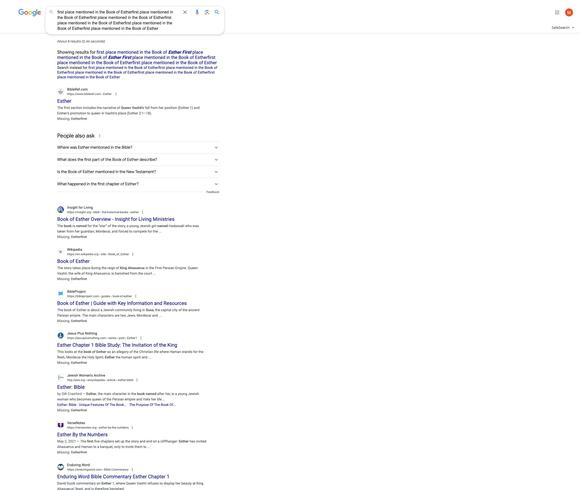 Task type: describe. For each thing, give the bounding box(es) containing it.
search by voice image
[[194, 9, 200, 15]]

Search text field
[[57, 9, 179, 32]]

search by image image
[[204, 9, 210, 15]]

google image
[[18, 9, 41, 16]]



Task type: vqa. For each thing, say whether or not it's contained in the screenshot.
'Search by voice' icon
yes



Task type: locate. For each thing, give the bounding box(es) containing it.
None search field
[[0, 6, 224, 34]]

None text field
[[101, 92, 112, 96], [67, 210, 139, 214], [67, 252, 129, 256], [99, 295, 132, 298], [67, 336, 137, 341], [67, 378, 133, 383], [85, 379, 133, 382], [67, 426, 129, 430], [97, 426, 129, 430], [102, 468, 129, 472], [101, 92, 112, 96], [67, 210, 139, 214], [67, 252, 129, 256], [99, 295, 132, 298], [67, 336, 137, 341], [67, 378, 133, 383], [85, 379, 133, 382], [67, 426, 129, 430], [97, 426, 129, 430], [102, 468, 129, 472]]

heading
[[57, 48, 219, 79]]

navigation
[[0, 22, 581, 36]]

None text field
[[67, 92, 112, 96], [91, 210, 139, 214], [99, 253, 129, 256], [67, 294, 132, 299], [106, 337, 137, 340], [67, 468, 129, 472], [67, 92, 112, 96], [91, 210, 139, 214], [99, 253, 129, 256], [67, 294, 132, 299], [106, 337, 137, 340], [67, 468, 129, 472]]



